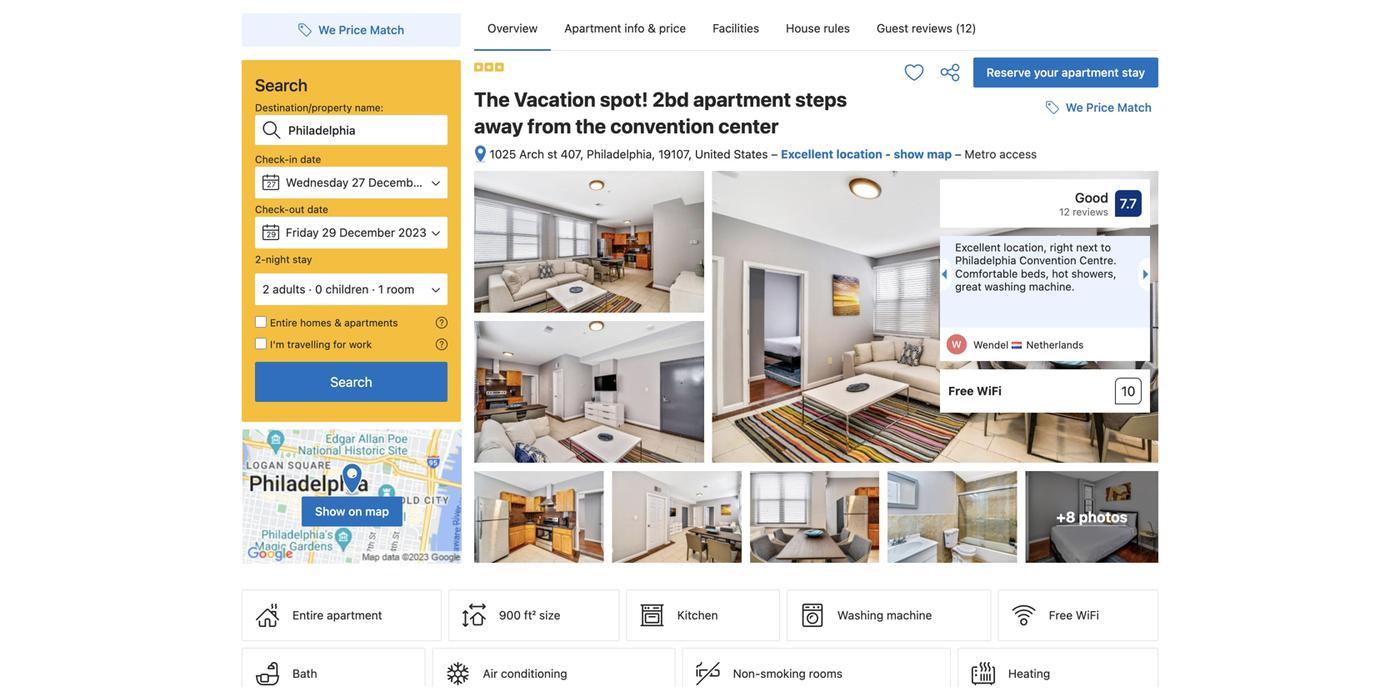 Task type: vqa. For each thing, say whether or not it's contained in the screenshot.
407, at the left of the page
yes



Task type: describe. For each thing, give the bounding box(es) containing it.
out
[[289, 203, 305, 215]]

0 horizontal spatial 27
[[267, 180, 276, 189]]

bath button
[[242, 648, 426, 687]]

1 horizontal spatial 27
[[352, 176, 365, 189]]

on
[[349, 505, 362, 518]]

2bd
[[653, 88, 689, 111]]

1 vertical spatial we price match button
[[1040, 93, 1159, 123]]

0 horizontal spatial 29
[[267, 230, 276, 239]]

we price match for the topmost we price match dropdown button
[[318, 23, 405, 37]]

washing machine button
[[787, 590, 992, 641]]

the
[[474, 88, 510, 111]]

next image
[[1144, 269, 1154, 279]]

0 vertical spatial map
[[928, 147, 952, 161]]

if you select this option, we'll show you popular business travel features like breakfast, wifi and free parking. image
[[436, 339, 448, 350]]

free wifi inside button
[[1050, 608, 1100, 622]]

0 horizontal spatial search
[[255, 75, 308, 95]]

house rules link
[[773, 7, 864, 50]]

2 – from the left
[[955, 147, 962, 161]]

destination/property name:
[[255, 102, 384, 113]]

adults
[[273, 282, 306, 296]]

2023 for friday 29 december 2023
[[399, 226, 427, 239]]

homes
[[300, 317, 332, 329]]

hot
[[1053, 267, 1069, 280]]

12
[[1060, 206, 1071, 218]]

reserve your apartment stay
[[987, 65, 1146, 79]]

ft²
[[524, 608, 536, 622]]

air conditioning button
[[432, 648, 676, 687]]

air
[[483, 667, 498, 681]]

900 ft² size
[[499, 608, 561, 622]]

stay inside 'button'
[[1123, 65, 1146, 79]]

1 – from the left
[[772, 147, 778, 161]]

overview
[[488, 21, 538, 35]]

good 12 reviews
[[1060, 190, 1109, 218]]

steps
[[796, 88, 848, 111]]

night
[[266, 254, 290, 265]]

i'm
[[270, 339, 285, 350]]

from
[[528, 114, 572, 138]]

the vacation spot! 2bd apartment steps away from the convention center
[[474, 88, 848, 138]]

states
[[734, 147, 768, 161]]

click to open map view image
[[474, 145, 487, 164]]

free wifi button
[[999, 590, 1159, 641]]

1 · from the left
[[309, 282, 312, 296]]

wednesday
[[286, 176, 349, 189]]

wednesday 27 december 2023
[[286, 176, 456, 189]]

excellent inside excellent location, right next to philadelphia convention centre. comfortable beds, hot showers, great washing machine.
[[956, 241, 1001, 254]]

-
[[886, 147, 891, 161]]

we for bottommost we price match dropdown button
[[1066, 101, 1084, 114]]

+8 photos link
[[1026, 471, 1159, 563]]

0 horizontal spatial wifi
[[977, 384, 1002, 398]]

excellent location, right next to philadelphia convention centre. comfortable beds, hot showers, great washing machine.
[[956, 241, 1117, 293]]

smoking
[[761, 667, 806, 681]]

apartment inside 'button'
[[1062, 65, 1120, 79]]

next
[[1077, 241, 1099, 254]]

convention
[[1020, 254, 1077, 267]]

entire apartment
[[293, 608, 383, 622]]

check- for out
[[255, 203, 289, 215]]

0 vertical spatial we price match button
[[292, 15, 411, 45]]

apartment
[[565, 21, 622, 35]]

previous image
[[937, 269, 947, 279]]

non-smoking rooms button
[[683, 648, 951, 687]]

non-
[[733, 667, 761, 681]]

check-out date
[[255, 203, 328, 215]]

rated good element
[[949, 188, 1109, 208]]

& for apartments
[[335, 317, 342, 329]]

2 · from the left
[[372, 282, 375, 296]]

i'm travelling for work
[[270, 339, 372, 350]]

we price match for bottommost we price match dropdown button
[[1066, 101, 1152, 114]]

work
[[349, 339, 372, 350]]

washing
[[838, 608, 884, 622]]

1025 arch st 407, philadelphia, 19107, united states – excellent location - show map – metro access
[[490, 147, 1038, 161]]

name:
[[355, 102, 384, 113]]

children
[[326, 282, 369, 296]]

size
[[540, 608, 561, 622]]

900 ft² size button
[[449, 590, 620, 641]]

(12)
[[956, 21, 977, 35]]

overview link
[[474, 7, 551, 50]]

2-
[[255, 254, 266, 265]]

conditioning
[[501, 667, 568, 681]]

the
[[576, 114, 606, 138]]

kitchen button
[[627, 590, 780, 641]]

apartment inside the vacation spot! 2bd apartment steps away from the convention center
[[694, 88, 792, 111]]

apartments
[[344, 317, 398, 329]]

air conditioning
[[483, 667, 568, 681]]

metro
[[965, 147, 997, 161]]

we for the topmost we price match dropdown button
[[318, 23, 336, 37]]

friday 29 december 2023
[[286, 226, 427, 239]]

to
[[1102, 241, 1112, 254]]

st
[[548, 147, 558, 161]]

show on map
[[315, 505, 389, 518]]

washing
[[985, 280, 1027, 293]]

photos
[[1080, 508, 1128, 525]]

scored 10 element
[[1116, 378, 1142, 405]]

away
[[474, 114, 523, 138]]

right
[[1050, 241, 1074, 254]]

2023 for wednesday 27 december 2023
[[427, 176, 456, 189]]

room
[[387, 282, 415, 296]]

your
[[1035, 65, 1059, 79]]

+8 photos
[[1057, 508, 1128, 525]]

united
[[695, 147, 731, 161]]

reviews inside good 12 reviews
[[1073, 206, 1109, 218]]

access
[[1000, 147, 1038, 161]]

vacation
[[514, 88, 596, 111]]



Task type: locate. For each thing, give the bounding box(es) containing it.
1 horizontal spatial wifi
[[1077, 608, 1100, 622]]

0 vertical spatial we
[[318, 23, 336, 37]]

& up for
[[335, 317, 342, 329]]

1 horizontal spatial apartment
[[694, 88, 792, 111]]

0 vertical spatial apartment
[[1062, 65, 1120, 79]]

1025
[[490, 147, 516, 161]]

search down work
[[330, 374, 373, 390]]

0 vertical spatial free wifi
[[949, 384, 1002, 398]]

date right out
[[307, 203, 328, 215]]

1 vertical spatial date
[[307, 203, 328, 215]]

reviews left (12)
[[912, 21, 953, 35]]

& inside "search" section
[[335, 317, 342, 329]]

0 horizontal spatial apartment
[[327, 608, 383, 622]]

1 vertical spatial price
[[1087, 101, 1115, 114]]

free wifi down wendel
[[949, 384, 1002, 398]]

1
[[378, 282, 384, 296]]

& right info at the left top of page
[[648, 21, 656, 35]]

rules
[[824, 21, 851, 35]]

great
[[956, 280, 982, 293]]

december down the wednesday 27 december 2023
[[340, 226, 395, 239]]

1 horizontal spatial 2023
[[427, 176, 456, 189]]

december for 29
[[340, 226, 395, 239]]

free down wendel
[[949, 384, 974, 398]]

1 horizontal spatial ·
[[372, 282, 375, 296]]

we price match button
[[292, 15, 411, 45], [1040, 93, 1159, 123]]

0
[[315, 282, 323, 296]]

1 vertical spatial we
[[1066, 101, 1084, 114]]

philadelphia,
[[587, 147, 656, 161]]

arch
[[520, 147, 545, 161]]

0 horizontal spatial we
[[318, 23, 336, 37]]

29 up night
[[267, 230, 276, 239]]

reviews
[[912, 21, 953, 35], [1073, 206, 1109, 218]]

wifi up heating button
[[1077, 608, 1100, 622]]

0 vertical spatial excellent
[[781, 147, 834, 161]]

0 vertical spatial we price match
[[318, 23, 405, 37]]

beds,
[[1022, 267, 1050, 280]]

entire
[[270, 317, 297, 329], [293, 608, 324, 622]]

407,
[[561, 147, 584, 161]]

we inside "search" section
[[318, 23, 336, 37]]

showers,
[[1072, 267, 1117, 280]]

1 horizontal spatial map
[[928, 147, 952, 161]]

+8
[[1057, 508, 1076, 525]]

we up destination/property name: on the top left
[[318, 23, 336, 37]]

entire up i'm
[[270, 317, 297, 329]]

december
[[369, 176, 424, 189], [340, 226, 395, 239]]

show
[[315, 505, 346, 518]]

date right the in
[[300, 153, 321, 165]]

if you select this option, we'll show you popular business travel features like breakfast, wifi and free parking. image
[[436, 339, 448, 350]]

excellent
[[781, 147, 834, 161], [956, 241, 1001, 254]]

we down reserve your apartment stay 'button'
[[1066, 101, 1084, 114]]

december down where are you going? field
[[369, 176, 424, 189]]

10
[[1122, 383, 1136, 399]]

1 vertical spatial we price match
[[1066, 101, 1152, 114]]

check- up the friday at the top left of the page
[[255, 203, 289, 215]]

0 vertical spatial 2023
[[427, 176, 456, 189]]

center
[[719, 114, 779, 138]]

entire for entire homes & apartments
[[270, 317, 297, 329]]

price up name:
[[339, 23, 367, 37]]

search button
[[255, 362, 448, 402]]

heating
[[1009, 667, 1051, 681]]

reviews down good on the right top
[[1073, 206, 1109, 218]]

philadelphia
[[956, 254, 1017, 267]]

wendel
[[974, 339, 1009, 351]]

29
[[322, 226, 336, 239], [267, 230, 276, 239]]

date for check-in date
[[300, 153, 321, 165]]

0 horizontal spatial 2023
[[399, 226, 427, 239]]

check- for in
[[255, 153, 289, 165]]

1 horizontal spatial excellent
[[956, 241, 1001, 254]]

price down reserve your apartment stay 'button'
[[1087, 101, 1115, 114]]

apartment up "bath" button
[[327, 608, 383, 622]]

we price match up name:
[[318, 23, 405, 37]]

0 vertical spatial price
[[339, 23, 367, 37]]

we price match
[[318, 23, 405, 37], [1066, 101, 1152, 114]]

1 horizontal spatial we price match button
[[1040, 93, 1159, 123]]

0 vertical spatial reviews
[[912, 21, 953, 35]]

1 horizontal spatial stay
[[1123, 65, 1146, 79]]

0 vertical spatial december
[[369, 176, 424, 189]]

search inside 'button'
[[330, 374, 373, 390]]

for
[[333, 339, 346, 350]]

0 horizontal spatial &
[[335, 317, 342, 329]]

we price match inside "search" section
[[318, 23, 405, 37]]

match for bottommost we price match dropdown button
[[1118, 101, 1152, 114]]

washing machine
[[838, 608, 933, 622]]

27 right wednesday
[[352, 176, 365, 189]]

1 vertical spatial free
[[1050, 608, 1073, 622]]

· left "0"
[[309, 282, 312, 296]]

match down reserve your apartment stay 'button'
[[1118, 101, 1152, 114]]

1 vertical spatial reviews
[[1073, 206, 1109, 218]]

1 horizontal spatial reviews
[[1073, 206, 1109, 218]]

excellent up the "philadelphia"
[[956, 241, 1001, 254]]

guest reviews (12) link
[[864, 7, 990, 50]]

– left metro
[[955, 147, 962, 161]]

0 vertical spatial entire
[[270, 317, 297, 329]]

scored 7.7 element
[[1116, 190, 1142, 217]]

27 down 'check-in date'
[[267, 180, 276, 189]]

free up heating button
[[1050, 608, 1073, 622]]

location,
[[1004, 241, 1047, 254]]

29 right the friday at the top left of the page
[[322, 226, 336, 239]]

entire for entire apartment
[[293, 608, 324, 622]]

map right on
[[365, 505, 389, 518]]

destination/property
[[255, 102, 352, 113]]

machine
[[887, 608, 933, 622]]

price
[[659, 21, 686, 35]]

search section
[[235, 0, 468, 565]]

travelling
[[287, 339, 331, 350]]

bath
[[293, 667, 317, 681]]

we price match down reserve your apartment stay 'button'
[[1066, 101, 1152, 114]]

map
[[928, 147, 952, 161], [365, 505, 389, 518]]

entire inside "search" section
[[270, 317, 297, 329]]

map inside "search" section
[[365, 505, 389, 518]]

info
[[625, 21, 645, 35]]

0 horizontal spatial free
[[949, 384, 974, 398]]

check- up wednesday
[[255, 153, 289, 165]]

0 horizontal spatial free wifi
[[949, 384, 1002, 398]]

1 check- from the top
[[255, 153, 289, 165]]

stay
[[1123, 65, 1146, 79], [293, 254, 312, 265]]

1 horizontal spatial &
[[648, 21, 656, 35]]

2 check- from the top
[[255, 203, 289, 215]]

1 horizontal spatial we price match
[[1066, 101, 1152, 114]]

1 horizontal spatial price
[[1087, 101, 1115, 114]]

1 vertical spatial 2023
[[399, 226, 427, 239]]

good
[[1076, 190, 1109, 206]]

0 vertical spatial date
[[300, 153, 321, 165]]

1 vertical spatial entire
[[293, 608, 324, 622]]

1 horizontal spatial free
[[1050, 608, 1073, 622]]

free inside button
[[1050, 608, 1073, 622]]

house rules
[[786, 21, 851, 35]]

apartment info & price
[[565, 21, 686, 35]]

date for check-out date
[[307, 203, 328, 215]]

Where are you going? field
[[282, 115, 448, 145]]

1 vertical spatial map
[[365, 505, 389, 518]]

0 vertical spatial &
[[648, 21, 656, 35]]

2 adults · 0 children · 1 room
[[263, 282, 415, 296]]

2 vertical spatial apartment
[[327, 608, 383, 622]]

0 vertical spatial match
[[370, 23, 405, 37]]

apartment info & price link
[[551, 7, 700, 50]]

kitchen
[[678, 608, 718, 622]]

&
[[648, 21, 656, 35], [335, 317, 342, 329]]

wifi
[[977, 384, 1002, 398], [1077, 608, 1100, 622]]

apartment up center
[[694, 88, 792, 111]]

0 horizontal spatial we price match
[[318, 23, 405, 37]]

0 vertical spatial wifi
[[977, 384, 1002, 398]]

1 horizontal spatial match
[[1118, 101, 1152, 114]]

wifi down wendel
[[977, 384, 1002, 398]]

price inside "search" section
[[339, 23, 367, 37]]

house
[[786, 21, 821, 35]]

0 vertical spatial stay
[[1123, 65, 1146, 79]]

we price match button up name:
[[292, 15, 411, 45]]

1 horizontal spatial –
[[955, 147, 962, 161]]

excellent location - show map button
[[781, 147, 955, 161]]

7.7
[[1121, 196, 1138, 212]]

search up destination/property
[[255, 75, 308, 95]]

0 horizontal spatial match
[[370, 23, 405, 37]]

centre.
[[1080, 254, 1117, 267]]

2 horizontal spatial apartment
[[1062, 65, 1120, 79]]

1 horizontal spatial free wifi
[[1050, 608, 1100, 622]]

0 vertical spatial search
[[255, 75, 308, 95]]

guest
[[877, 21, 909, 35]]

entire up "bath" button
[[293, 608, 324, 622]]

& inside 'link'
[[648, 21, 656, 35]]

match up name:
[[370, 23, 405, 37]]

1 vertical spatial check-
[[255, 203, 289, 215]]

december for 27
[[369, 176, 424, 189]]

rooms
[[809, 667, 843, 681]]

1 horizontal spatial we
[[1066, 101, 1084, 114]]

0 horizontal spatial stay
[[293, 254, 312, 265]]

1 horizontal spatial search
[[330, 374, 373, 390]]

we price match button down reserve your apartment stay 'button'
[[1040, 93, 1159, 123]]

we'll show you stays where you can have the entire place to yourself image
[[436, 317, 448, 329], [436, 317, 448, 329]]

· left the '1'
[[372, 282, 375, 296]]

0 horizontal spatial excellent
[[781, 147, 834, 161]]

1 vertical spatial search
[[330, 374, 373, 390]]

price for bottommost we price match dropdown button
[[1087, 101, 1115, 114]]

0 horizontal spatial we price match button
[[292, 15, 411, 45]]

non-smoking rooms
[[733, 667, 843, 681]]

1 vertical spatial match
[[1118, 101, 1152, 114]]

match for the topmost we price match dropdown button
[[370, 23, 405, 37]]

0 horizontal spatial ·
[[309, 282, 312, 296]]

apartment right your
[[1062, 65, 1120, 79]]

19107,
[[659, 147, 692, 161]]

1 vertical spatial wifi
[[1077, 608, 1100, 622]]

2
[[263, 282, 270, 296]]

heating button
[[958, 648, 1159, 687]]

free wifi up heating button
[[1050, 608, 1100, 622]]

stay inside "search" section
[[293, 254, 312, 265]]

1 vertical spatial excellent
[[956, 241, 1001, 254]]

match
[[370, 23, 405, 37], [1118, 101, 1152, 114]]

entire apartment button
[[242, 590, 442, 641]]

facilities
[[713, 21, 760, 35]]

entire inside button
[[293, 608, 324, 622]]

0 horizontal spatial price
[[339, 23, 367, 37]]

1 vertical spatial stay
[[293, 254, 312, 265]]

1 vertical spatial apartment
[[694, 88, 792, 111]]

reserve your apartment stay button
[[974, 58, 1159, 88]]

map right show
[[928, 147, 952, 161]]

apartment inside button
[[327, 608, 383, 622]]

excellent left location
[[781, 147, 834, 161]]

– right 'states'
[[772, 147, 778, 161]]

0 vertical spatial free
[[949, 384, 974, 398]]

0 horizontal spatial map
[[365, 505, 389, 518]]

1 vertical spatial december
[[340, 226, 395, 239]]

1 horizontal spatial 29
[[322, 226, 336, 239]]

spot!
[[600, 88, 649, 111]]

match inside "search" section
[[370, 23, 405, 37]]

price for the topmost we price match dropdown button
[[339, 23, 367, 37]]

1 vertical spatial free wifi
[[1050, 608, 1100, 622]]

& for price
[[648, 21, 656, 35]]

search
[[255, 75, 308, 95], [330, 374, 373, 390]]

netherlands
[[1027, 339, 1084, 351]]

1 vertical spatial &
[[335, 317, 342, 329]]

0 vertical spatial check-
[[255, 153, 289, 165]]

900
[[499, 608, 521, 622]]

0 horizontal spatial –
[[772, 147, 778, 161]]

wifi inside button
[[1077, 608, 1100, 622]]

machine.
[[1030, 280, 1075, 293]]

0 horizontal spatial reviews
[[912, 21, 953, 35]]

free wifi
[[949, 384, 1002, 398], [1050, 608, 1100, 622]]

location
[[837, 147, 883, 161]]



